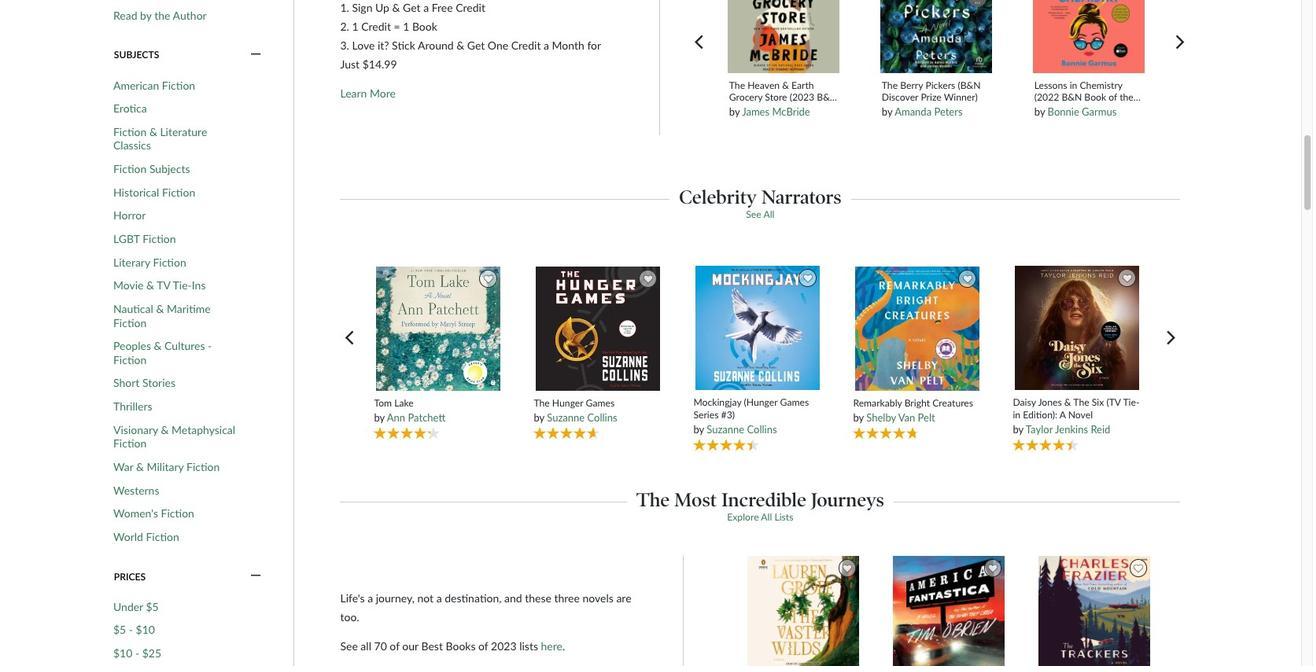 Task type: vqa. For each thing, say whether or not it's contained in the screenshot.
"Book" in The Heaven & Earth Grocery Store (2023 B&N Book of the Year)
yes



Task type: describe. For each thing, give the bounding box(es) containing it.
literary fiction link
[[113, 256, 186, 269]]

suzanne inside mockingjay (hunger games series #3) by suzanne collins
[[707, 423, 745, 436]]

fiction inside peoples & cultures - fiction
[[113, 353, 147, 367]]

metaphysical
[[172, 423, 235, 437]]

nautical & maritime fiction link
[[113, 302, 244, 330]]

minus image
[[251, 570, 261, 584]]

are
[[617, 592, 632, 605]]

2023
[[491, 640, 517, 653]]

women's fiction link
[[113, 507, 194, 521]]

minus image
[[251, 48, 261, 62]]

creatures
[[933, 398, 974, 409]]

& for war & military fiction
[[136, 460, 144, 474]]

the trackers: a novel image
[[1038, 556, 1152, 667]]

subjects inside dropdown button
[[114, 49, 159, 61]]

b&n inside the heaven & earth grocery store (2023 b&n book of the year)
[[817, 91, 838, 103]]

visionary & metaphysical fiction
[[113, 423, 235, 450]]

suzanne collins link for suzanne
[[547, 412, 618, 425]]

(2023
[[790, 91, 815, 103]]

daisy jones & the six (tv tie-in edition): a novel image
[[1014, 265, 1140, 391]]

life's a journey, not a destination, and these three novels are too.​
[[340, 592, 632, 624]]

ins
[[192, 279, 206, 292]]

lake
[[394, 398, 414, 409]]

bright
[[905, 398, 930, 409]]

collins inside 'the hunger games by suzanne collins'
[[588, 412, 618, 425]]

the berry pickers (b&n discover prize winner) image
[[880, 0, 994, 74]]

of left 2023
[[479, 640, 488, 653]]

0 horizontal spatial credit
[[361, 20, 391, 33]]

lessons in chemistry (2022 b&n book of the year) image
[[1033, 0, 1146, 74]]

historical fiction
[[113, 186, 195, 199]]

(tv
[[1107, 397, 1121, 409]]

fiction up world fiction at bottom
[[161, 507, 194, 521]]

books
[[446, 640, 476, 653]]

jenkins
[[1056, 423, 1089, 436]]

world fiction link
[[113, 531, 179, 544]]

& for peoples & cultures - fiction
[[154, 339, 162, 353]]

$5 - $10
[[113, 624, 155, 637]]

visionary
[[113, 423, 158, 437]]

- inside peoples & cultures - fiction
[[208, 339, 212, 353]]

edition):
[[1023, 409, 1058, 421]]

discover
[[882, 91, 919, 103]]

peoples & cultures - fiction link
[[113, 339, 244, 367]]

three
[[554, 592, 580, 605]]

fiction down 'subjects' dropdown button
[[162, 78, 195, 92]]

fiction & literature classics link
[[113, 125, 244, 153]]

mockingjay (hunger games series #3) image
[[695, 265, 821, 391]]

mockingjay (hunger games series #3) by suzanne collins
[[694, 397, 809, 436]]

#3)
[[721, 409, 735, 421]]

the berry pickers (b&n discover prize winner) by amanda peters
[[882, 79, 981, 118]]

free
[[432, 1, 453, 14]]

and
[[505, 592, 522, 605]]

by inside 'the hunger games by suzanne collins'
[[534, 412, 545, 425]]

by down grocery
[[729, 106, 740, 118]]

collins inside mockingjay (hunger games series #3) by suzanne collins
[[747, 423, 777, 436]]

historical
[[113, 186, 159, 199]]

2 vertical spatial credit
[[511, 39, 541, 52]]

games for #3)
[[780, 397, 809, 409]]

b&n inside lessons in chemistry (2022 b&n book of the year)
[[1062, 91, 1082, 103]]

all inside "celebrity narrators see all"
[[764, 209, 775, 221]]

the inside the heaven & earth grocery store (2023 b&n book of the year)
[[765, 103, 779, 115]]

the berry pickers (b&n discover prize winner) link
[[882, 79, 992, 103]]

classics
[[113, 139, 151, 152]]

ann patchett link
[[387, 412, 446, 425]]

all inside the most incredible journeys explore all lists
[[761, 512, 772, 523]]

the for games
[[534, 398, 550, 409]]

nautical & maritime fiction
[[113, 302, 211, 329]]

fiction subjects
[[113, 162, 190, 176]]

fiction inside visionary & metaphysical fiction
[[113, 437, 147, 450]]

pelt
[[918, 412, 936, 425]]

& for nautical & maritime fiction
[[156, 302, 164, 316]]

bonnie
[[1048, 106, 1080, 118]]

in inside the daisy jones & the six (tv tie- in edition): a novel by taylor jenkins reid
[[1013, 409, 1021, 421]]

women's fiction
[[113, 507, 194, 521]]

the inside read by the author link
[[154, 9, 170, 22]]

read
[[113, 9, 137, 22]]

too.​
[[340, 611, 359, 624]]

lgbt fiction
[[113, 232, 176, 246]]

(2022
[[1035, 91, 1060, 103]]

jones
[[1039, 397, 1062, 409]]

garmus
[[1082, 106, 1117, 118]]

book inside lessons in chemistry (2022 b&n book of the year)
[[1085, 91, 1107, 103]]

a right not
[[437, 592, 442, 605]]

fiction down classics
[[113, 162, 147, 176]]

tom lake image
[[375, 266, 501, 392]]

stories
[[142, 377, 176, 390]]

fiction inside fiction & literature classics
[[113, 125, 147, 138]]

the hunger games link
[[534, 398, 662, 410]]

subjects button
[[113, 48, 263, 62]]

the hunger games image
[[535, 266, 661, 392]]

the heaven & earth grocery store (2023 b&n book of the year) image
[[728, 0, 841, 74]]

fiction down fiction subjects link
[[162, 186, 195, 199]]

fiction down metaphysical
[[187, 460, 220, 474]]

all
[[361, 640, 371, 653]]

maritime
[[167, 302, 211, 316]]

most
[[675, 489, 717, 512]]

daisy jones & the six (tv tie- in edition): a novel by taylor jenkins reid
[[1013, 397, 1140, 436]]

see all link
[[746, 209, 775, 221]]

in inside lessons in chemistry (2022 b&n book of the year)
[[1070, 79, 1078, 91]]

earth
[[792, 79, 814, 91]]

amanda peters link
[[895, 106, 963, 118]]

heaven
[[748, 79, 780, 91]]

1 vertical spatial subjects
[[149, 162, 190, 176]]

fiction subjects link
[[113, 162, 190, 176]]

& for movie & tv tie-ins
[[146, 279, 154, 292]]

the vaster wilds: a novel image
[[747, 556, 861, 667]]

reid
[[1091, 423, 1111, 436]]

bonnie garmus link
[[1048, 106, 1117, 118]]

of inside lessons in chemistry (2022 b&n book of the year)
[[1109, 91, 1118, 103]]

it?
[[378, 39, 389, 52]]

stick
[[392, 39, 415, 52]]

1 horizontal spatial get
[[467, 39, 485, 52]]

these
[[525, 592, 552, 605]]

world fiction
[[113, 531, 179, 544]]

shelby van pelt link
[[867, 412, 936, 425]]

movie & tv tie-ins link
[[113, 279, 206, 293]]

$25
[[142, 647, 161, 660]]

1 1 from the left
[[352, 20, 359, 33]]

war & military fiction
[[113, 460, 220, 474]]

literary
[[113, 256, 150, 269]]

book inside "1. sign up & get a free credit 2. 1 credit = 1 book 3. love it? stick around & get one credit a month for just $14.99"
[[412, 20, 437, 33]]

$10 - $25
[[113, 647, 161, 660]]

american fiction link
[[113, 78, 195, 92]]

year) inside the heaven & earth grocery store (2023 b&n book of the year)
[[781, 103, 801, 115]]

destination,
[[445, 592, 502, 605]]

& for visionary & metaphysical fiction
[[161, 423, 169, 437]]

chemistry
[[1080, 79, 1123, 91]]

historical fiction link
[[113, 186, 195, 199]]

by inside the berry pickers (b&n discover prize winner) by amanda peters
[[882, 106, 893, 118]]

by inside mockingjay (hunger games series #3) by suzanne collins
[[694, 423, 704, 436]]

2.
[[340, 20, 349, 33]]

fiction up literary fiction
[[143, 232, 176, 246]]

amanda
[[895, 106, 932, 118]]

tie- inside the daisy jones & the six (tv tie- in edition): a novel by taylor jenkins reid
[[1123, 397, 1140, 409]]

see inside "celebrity narrators see all"
[[746, 209, 762, 221]]

store
[[765, 91, 788, 103]]

by right read
[[140, 9, 152, 22]]

novels
[[583, 592, 614, 605]]

year) inside lessons in chemistry (2022 b&n book of the year)
[[1035, 103, 1055, 115]]

prize
[[921, 91, 942, 103]]

suzanne inside 'the hunger games by suzanne collins'
[[547, 412, 585, 425]]



Task type: locate. For each thing, give the bounding box(es) containing it.
journey,
[[376, 592, 415, 605]]

the down chemistry
[[1120, 91, 1134, 103]]

suzanne collins link down hunger
[[547, 412, 618, 425]]

book
[[412, 20, 437, 33], [1085, 91, 1107, 103], [729, 103, 751, 115]]

book down chemistry
[[1085, 91, 1107, 103]]

1 vertical spatial -
[[129, 624, 133, 637]]

literature
[[160, 125, 207, 138]]

a left free
[[424, 1, 429, 14]]

remarkably bright creatures image
[[855, 266, 981, 392]]

games inside mockingjay (hunger games series #3) by suzanne collins
[[780, 397, 809, 409]]

& inside peoples & cultures - fiction
[[154, 339, 162, 353]]

1.
[[340, 1, 349, 14]]

the
[[729, 79, 745, 91], [882, 79, 898, 91], [1074, 397, 1090, 409], [534, 398, 550, 409], [637, 489, 670, 512]]

explore all lists link
[[727, 512, 794, 523]]

ann
[[387, 412, 405, 425]]

the up novel
[[1074, 397, 1090, 409]]

collins down mockingjay (hunger games series #3) link at the right of page
[[747, 423, 777, 436]]

1 horizontal spatial book
[[729, 103, 751, 115]]

1 vertical spatial see
[[340, 640, 358, 653]]

by james mcbride
[[729, 106, 810, 118]]

suzanne collins link for #3)
[[707, 423, 777, 436]]

0 vertical spatial credit
[[456, 1, 486, 14]]

$5 down under
[[113, 624, 126, 637]]

tom lake by ann patchett
[[374, 398, 446, 425]]

suzanne collins link down #3)
[[707, 423, 777, 436]]

2 horizontal spatial -
[[208, 339, 212, 353]]

prices button
[[113, 570, 263, 584]]

0 horizontal spatial games
[[586, 398, 615, 409]]

a left month
[[544, 39, 549, 52]]

the for pickers
[[882, 79, 898, 91]]

1 vertical spatial get
[[467, 39, 485, 52]]

1 horizontal spatial the
[[765, 103, 779, 115]]

american fiction
[[113, 78, 195, 92]]

remarkably bright creatures link
[[854, 398, 982, 410]]

0 vertical spatial tie-
[[173, 279, 192, 292]]

0 horizontal spatial 1
[[352, 20, 359, 33]]

0 horizontal spatial in
[[1013, 409, 1021, 421]]

0 horizontal spatial suzanne
[[547, 412, 585, 425]]

1 horizontal spatial credit
[[456, 1, 486, 14]]

book inside the heaven & earth grocery store (2023 b&n book of the year)
[[729, 103, 751, 115]]

in down daisy
[[1013, 409, 1021, 421]]

1 right '2.'
[[352, 20, 359, 33]]

fiction up classics
[[113, 125, 147, 138]]

taylor
[[1026, 423, 1053, 436]]

the inside the daisy jones & the six (tv tie- in edition): a novel by taylor jenkins reid
[[1074, 397, 1090, 409]]

by inside "remarkably bright creatures by shelby van pelt"
[[854, 412, 864, 425]]

tie- right tv
[[173, 279, 192, 292]]

of right 70
[[390, 640, 400, 653]]

fiction & literature classics
[[113, 125, 207, 152]]

best
[[421, 640, 443, 653]]

war
[[113, 460, 133, 474]]

1 horizontal spatial games
[[780, 397, 809, 409]]

1 horizontal spatial -
[[135, 647, 139, 660]]

& inside the daisy jones & the six (tv tie- in edition): a novel by taylor jenkins reid
[[1065, 397, 1072, 409]]

0 vertical spatial in
[[1070, 79, 1078, 91]]

b&n right "(2023" on the top right of the page
[[817, 91, 838, 103]]

(b&n
[[958, 79, 981, 91]]

literary fiction
[[113, 256, 186, 269]]

get
[[403, 1, 421, 14], [467, 39, 485, 52]]

& inside nautical & maritime fiction
[[156, 302, 164, 316]]

tie- right (tv
[[1123, 397, 1140, 409]]

0 horizontal spatial see
[[340, 640, 358, 653]]

the inside the berry pickers (b&n discover prize winner) by amanda peters
[[882, 79, 898, 91]]

book up around &
[[412, 20, 437, 33]]

1 horizontal spatial $10
[[136, 624, 155, 637]]

1 b&n from the left
[[817, 91, 838, 103]]

a
[[424, 1, 429, 14], [544, 39, 549, 52], [368, 592, 373, 605], [437, 592, 442, 605]]

berry
[[901, 79, 923, 91]]

book down grocery
[[729, 103, 751, 115]]

short stories
[[113, 377, 176, 390]]

credit up it?
[[361, 20, 391, 33]]

winner)
[[944, 91, 978, 103]]

of inside the heaven & earth grocery store (2023 b&n book of the year)
[[754, 103, 762, 115]]

here link
[[541, 640, 563, 653]]

0 vertical spatial subjects
[[114, 49, 159, 61]]

get right "up &"
[[403, 1, 421, 14]]

not
[[417, 592, 434, 605]]

& right "peoples"
[[154, 339, 162, 353]]

read by the author
[[113, 9, 207, 22]]

suzanne down #3)
[[707, 423, 745, 436]]

0 horizontal spatial $5
[[113, 624, 126, 637]]

the left author
[[154, 9, 170, 22]]

lists
[[520, 640, 538, 653]]

the inside the heaven & earth grocery store (2023 b&n book of the year)
[[729, 79, 745, 91]]

cultures
[[165, 339, 205, 353]]

the
[[154, 9, 170, 22], [1120, 91, 1134, 103], [765, 103, 779, 115]]

by down tom
[[374, 412, 385, 425]]

& up store at the top right
[[783, 79, 789, 91]]

1 vertical spatial in
[[1013, 409, 1021, 421]]

fiction
[[162, 78, 195, 92], [113, 125, 147, 138], [113, 162, 147, 176], [162, 186, 195, 199], [143, 232, 176, 246], [153, 256, 186, 269], [113, 316, 147, 329], [113, 353, 147, 367], [113, 437, 147, 450], [187, 460, 220, 474], [161, 507, 194, 521], [146, 531, 179, 544]]

$5 right under
[[146, 600, 159, 614]]

the up discover
[[882, 79, 898, 91]]

- down under
[[129, 624, 133, 637]]

tv
[[157, 279, 170, 292]]

0 horizontal spatial book
[[412, 20, 437, 33]]

the inside the most incredible journeys explore all lists
[[637, 489, 670, 512]]

1 vertical spatial tie-
[[1123, 397, 1140, 409]]

0 vertical spatial $5
[[146, 600, 159, 614]]

- for $10
[[129, 624, 133, 637]]

& up classics
[[149, 125, 157, 138]]

the most incredible journeys explore all lists
[[637, 489, 884, 523]]

& right the "war"
[[136, 460, 144, 474]]

all left lists
[[761, 512, 772, 523]]

0 horizontal spatial -
[[129, 624, 133, 637]]

up &
[[375, 1, 400, 14]]

fiction down visionary
[[113, 437, 147, 450]]

1 horizontal spatial suzanne
[[707, 423, 745, 436]]

our
[[402, 640, 419, 653]]

& up a
[[1065, 397, 1072, 409]]

by
[[140, 9, 152, 22], [729, 106, 740, 118], [882, 106, 893, 118], [1035, 106, 1045, 118], [374, 412, 385, 425], [534, 412, 545, 425], [854, 412, 864, 425], [694, 423, 704, 436], [1013, 423, 1024, 436]]

2 year) from the left
[[1035, 103, 1055, 115]]

get left the one
[[467, 39, 485, 52]]

1 horizontal spatial b&n
[[1062, 91, 1082, 103]]

1 horizontal spatial in
[[1070, 79, 1078, 91]]

by inside "tom lake by ann patchett"
[[374, 412, 385, 425]]

0 horizontal spatial tie-
[[173, 279, 192, 292]]

movie & tv tie-ins
[[113, 279, 206, 292]]

of down grocery
[[754, 103, 762, 115]]

journeys
[[811, 489, 884, 512]]

peters
[[935, 106, 963, 118]]

suzanne collins link
[[547, 412, 618, 425], [707, 423, 777, 436]]

70
[[374, 640, 387, 653]]

0 horizontal spatial suzanne collins link
[[547, 412, 618, 425]]

3.
[[340, 39, 349, 52]]

women's
[[113, 507, 158, 521]]

by down series
[[694, 423, 704, 436]]

1 vertical spatial $10
[[113, 647, 133, 660]]

- for $25
[[135, 647, 139, 660]]

america fantastica: a novel image
[[893, 556, 1006, 667]]

year) down "(2023" on the top right of the page
[[781, 103, 801, 115]]

- left $25
[[135, 647, 139, 660]]

mcbride
[[772, 106, 810, 118]]

in right lessons
[[1070, 79, 1078, 91]]

for
[[587, 39, 601, 52]]

tom
[[374, 398, 392, 409]]

0 horizontal spatial get
[[403, 1, 421, 14]]

world
[[113, 531, 143, 544]]

b&n up by bonnie garmus
[[1062, 91, 1082, 103]]

by left shelby
[[854, 412, 864, 425]]

1 horizontal spatial tie-
[[1123, 397, 1140, 409]]

0 horizontal spatial $10
[[113, 647, 133, 660]]

by down (2022 at the right top of the page
[[1035, 106, 1045, 118]]

collins down the hunger games link
[[588, 412, 618, 425]]

0 horizontal spatial year)
[[781, 103, 801, 115]]

credit right free
[[456, 1, 486, 14]]

1. sign up & get a free credit 2. 1 credit = 1 book 3. love it? stick around & get one credit a month for just $14.99
[[340, 1, 601, 71]]

the left most
[[637, 489, 670, 512]]

the hunger games by suzanne collins
[[534, 398, 618, 425]]

0 horizontal spatial b&n
[[817, 91, 838, 103]]

a right life's in the bottom left of the page
[[368, 592, 373, 605]]

- right cultures
[[208, 339, 212, 353]]

lessons
[[1035, 79, 1068, 91]]

$10 down the $5 - $10 link
[[113, 647, 133, 660]]

here
[[541, 640, 563, 653]]

daisy
[[1013, 397, 1036, 409]]

of down chemistry
[[1109, 91, 1118, 103]]

games right (hunger on the bottom
[[780, 397, 809, 409]]

all down narrators
[[764, 209, 775, 221]]

1 horizontal spatial see
[[746, 209, 762, 221]]

0 horizontal spatial the
[[154, 9, 170, 22]]

life's
[[340, 592, 365, 605]]

grocery
[[729, 91, 763, 103]]

by down the hunger games link
[[534, 412, 545, 425]]

sign
[[352, 1, 373, 14]]

0 horizontal spatial collins
[[588, 412, 618, 425]]

the left hunger
[[534, 398, 550, 409]]

thrillers link
[[113, 400, 152, 414]]

subjects up historical fiction
[[149, 162, 190, 176]]

peoples
[[113, 339, 151, 353]]

2 vertical spatial -
[[135, 647, 139, 660]]

see left 'all'
[[340, 640, 358, 653]]

author
[[173, 9, 207, 22]]

fiction down "peoples"
[[113, 353, 147, 367]]

& left tv
[[146, 279, 154, 292]]

more
[[370, 87, 396, 100]]

& for fiction & literature classics
[[149, 125, 157, 138]]

the up grocery
[[729, 79, 745, 91]]

fiction inside nautical & maritime fiction
[[113, 316, 147, 329]]

1 horizontal spatial year)
[[1035, 103, 1055, 115]]

fiction down the nautical
[[113, 316, 147, 329]]

credit right the one
[[511, 39, 541, 52]]

lessons in chemistry (2022 b&n book of the year) link
[[1035, 79, 1144, 115]]

1 year) from the left
[[781, 103, 801, 115]]

the inside 'the hunger games by suzanne collins'
[[534, 398, 550, 409]]

&
[[783, 79, 789, 91], [149, 125, 157, 138], [146, 279, 154, 292], [156, 302, 164, 316], [154, 339, 162, 353], [1065, 397, 1072, 409], [161, 423, 169, 437], [136, 460, 144, 474]]

american
[[113, 78, 159, 92]]

in
[[1070, 79, 1078, 91], [1013, 409, 1021, 421]]

under
[[113, 600, 143, 614]]

mockingjay
[[694, 397, 742, 409]]

games right hunger
[[586, 398, 615, 409]]

1 horizontal spatial collins
[[747, 423, 777, 436]]

& down movie & tv tie-ins link
[[156, 302, 164, 316]]

the down store at the top right
[[765, 103, 779, 115]]

subjects up the american
[[114, 49, 159, 61]]

& inside visionary & metaphysical fiction
[[161, 423, 169, 437]]

fiction up tv
[[153, 256, 186, 269]]

collins
[[588, 412, 618, 425], [747, 423, 777, 436]]

military
[[147, 460, 184, 474]]

1 right =
[[403, 20, 410, 33]]

1 horizontal spatial suzanne collins link
[[707, 423, 777, 436]]

& inside the heaven & earth grocery store (2023 b&n book of the year)
[[783, 79, 789, 91]]

$10 up $25
[[136, 624, 155, 637]]

1 horizontal spatial 1
[[403, 20, 410, 33]]

2 horizontal spatial book
[[1085, 91, 1107, 103]]

2 b&n from the left
[[1062, 91, 1082, 103]]

0 vertical spatial get
[[403, 1, 421, 14]]

daisy jones & the six (tv tie- in edition): a novel link
[[1013, 397, 1141, 421]]

fiction down women's fiction link
[[146, 531, 179, 544]]

& inside fiction & literature classics
[[149, 125, 157, 138]]

westerns
[[113, 484, 159, 497]]

games for suzanne
[[586, 398, 615, 409]]

0 vertical spatial $10
[[136, 624, 155, 637]]

van
[[899, 412, 916, 425]]

see down celebrity on the right of the page
[[746, 209, 762, 221]]

year) down (2022 at the right top of the page
[[1035, 103, 1055, 115]]

2 1 from the left
[[403, 20, 410, 33]]

lessons in chemistry (2022 b&n book of the year)
[[1035, 79, 1134, 115]]

the for incredible
[[637, 489, 670, 512]]

by left taylor
[[1013, 423, 1024, 436]]

0 vertical spatial all
[[764, 209, 775, 221]]

1
[[352, 20, 359, 33], [403, 20, 410, 33]]

suzanne down hunger
[[547, 412, 585, 425]]

2 horizontal spatial the
[[1120, 91, 1134, 103]]

games inside 'the hunger games by suzanne collins'
[[586, 398, 615, 409]]

the for &
[[729, 79, 745, 91]]

1 horizontal spatial $5
[[146, 600, 159, 614]]

0 vertical spatial see
[[746, 209, 762, 221]]

1 vertical spatial $5
[[113, 624, 126, 637]]

2 horizontal spatial credit
[[511, 39, 541, 52]]

by inside the daisy jones & the six (tv tie- in edition): a novel by taylor jenkins reid
[[1013, 423, 1024, 436]]

& right visionary
[[161, 423, 169, 437]]

by down discover
[[882, 106, 893, 118]]

1 vertical spatial credit
[[361, 20, 391, 33]]

the inside lessons in chemistry (2022 b&n book of the year)
[[1120, 91, 1134, 103]]

-
[[208, 339, 212, 353], [129, 624, 133, 637], [135, 647, 139, 660]]

read by the author link
[[113, 9, 207, 22]]

0 vertical spatial -
[[208, 339, 212, 353]]

1 vertical spatial all
[[761, 512, 772, 523]]

nautical
[[113, 302, 153, 316]]

narrators
[[762, 186, 842, 209]]



